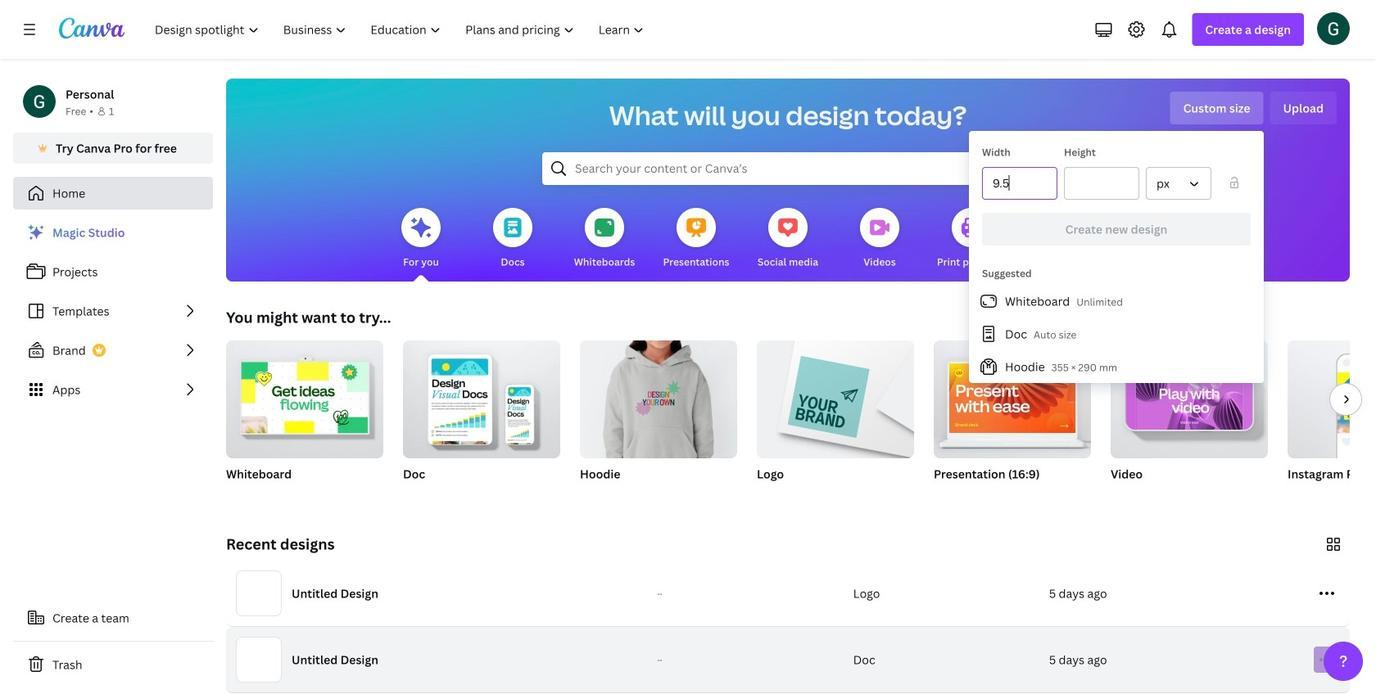 Task type: describe. For each thing, give the bounding box(es) containing it.
Search search field
[[575, 153, 1001, 184]]

0 horizontal spatial list
[[13, 216, 213, 406]]

greg robinson image
[[1318, 12, 1350, 45]]

1 horizontal spatial list
[[969, 285, 1264, 383]]



Task type: vqa. For each thing, say whether or not it's contained in the screenshot.
number field
yes



Task type: locate. For each thing, give the bounding box(es) containing it.
Units: px button
[[1146, 167, 1212, 200]]

list
[[13, 216, 213, 406], [969, 285, 1264, 383]]

None search field
[[542, 152, 1034, 185]]

None number field
[[993, 168, 1047, 199], [1075, 168, 1129, 199], [993, 168, 1047, 199], [1075, 168, 1129, 199]]

top level navigation element
[[144, 13, 658, 46]]

group
[[226, 334, 383, 503], [226, 334, 383, 459], [403, 334, 560, 503], [403, 334, 560, 459], [580, 334, 737, 503], [580, 334, 737, 459], [757, 334, 914, 503], [757, 334, 914, 459], [934, 341, 1091, 503], [934, 341, 1091, 459], [1111, 341, 1268, 503], [1288, 341, 1377, 503]]



